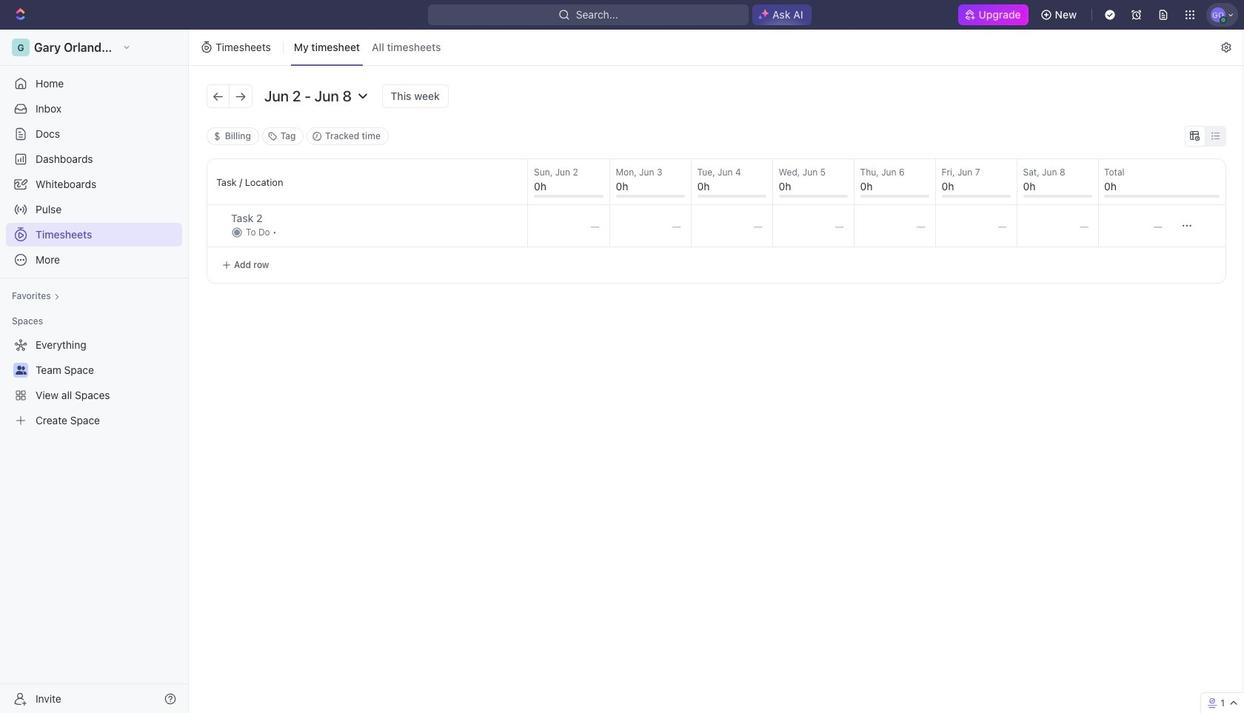 Task type: describe. For each thing, give the bounding box(es) containing it.
gary orlando's workspace, , element
[[12, 39, 30, 56]]

1 — text field from the left
[[610, 205, 691, 247]]

2 — text field from the left
[[773, 205, 854, 247]]

5 — text field from the left
[[1099, 205, 1173, 247]]

3 — text field from the left
[[936, 205, 1017, 247]]

1 — text field from the left
[[528, 205, 609, 247]]



Task type: locate. For each thing, give the bounding box(es) containing it.
tree inside "sidebar" navigation
[[6, 333, 182, 433]]

tab list
[[291, 30, 444, 66]]

4 — text field from the left
[[1018, 205, 1099, 247]]

2 horizontal spatial — text field
[[936, 205, 1017, 247]]

0 horizontal spatial — text field
[[528, 205, 609, 247]]

3 — text field from the left
[[855, 205, 935, 247]]

1 horizontal spatial — text field
[[773, 205, 854, 247]]

tree
[[6, 333, 182, 433]]

— text field
[[610, 205, 691, 247], [692, 205, 772, 247], [855, 205, 935, 247], [1018, 205, 1099, 247], [1099, 205, 1173, 247]]

— text field
[[528, 205, 609, 247], [773, 205, 854, 247], [936, 205, 1017, 247]]

sidebar navigation
[[0, 30, 192, 713]]

user group image
[[15, 366, 26, 375]]

2 — text field from the left
[[692, 205, 772, 247]]



Task type: vqa. For each thing, say whether or not it's contained in the screenshot.
TREE in Sidebar navigation
yes



